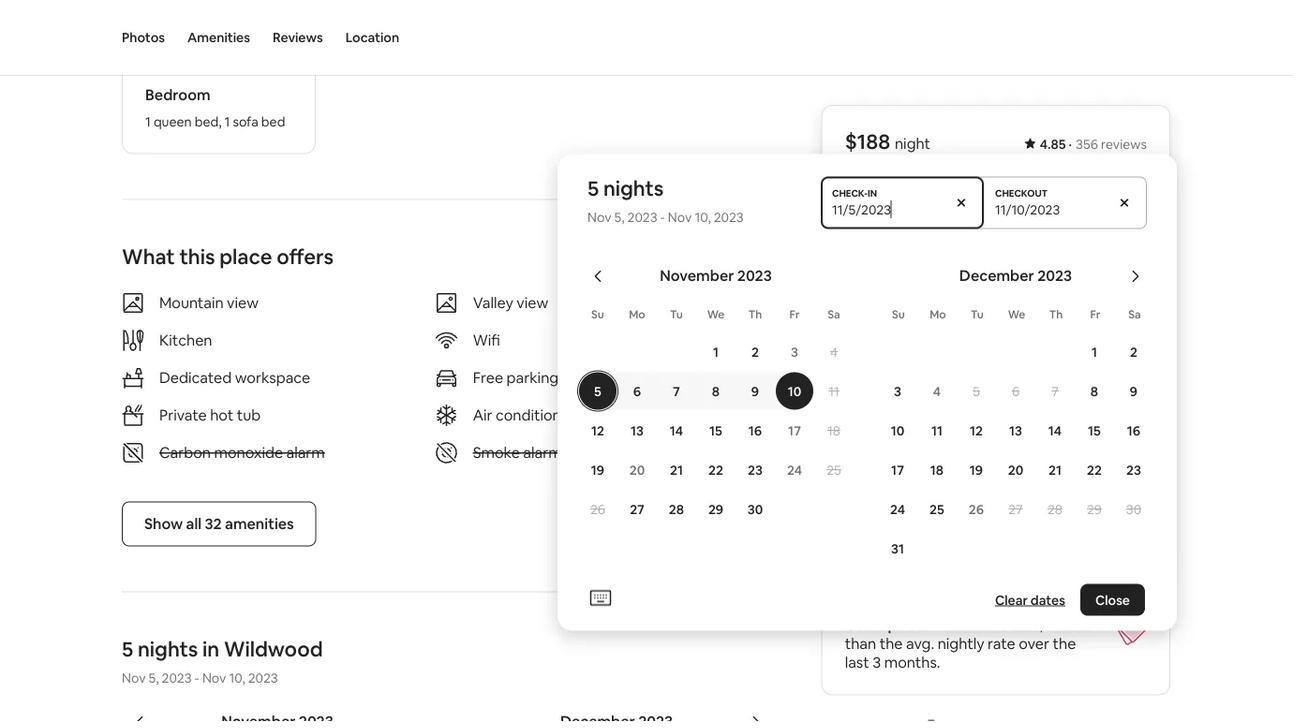 Task type: locate. For each thing, give the bounding box(es) containing it.
29
[[708, 501, 724, 518], [1087, 501, 1102, 518]]

1 horizontal spatial 2 button
[[1114, 333, 1154, 371]]

1 horizontal spatial 8
[[1091, 383, 1098, 400]]

10,
[[695, 209, 711, 225], [229, 670, 245, 687]]

mo left reserve
[[930, 307, 946, 321]]

3 inside the your dates are $54 less than the avg. nightly rate over the last 3 months.
[[873, 653, 881, 672]]

tu down november
[[670, 307, 683, 321]]

7 button
[[657, 373, 696, 410], [1036, 373, 1075, 410]]

1 horizontal spatial 7
[[1052, 383, 1059, 400]]

1 19 from the left
[[591, 462, 605, 478]]

24 up the before
[[890, 501, 905, 518]]

1 vertical spatial calendar application
[[99, 692, 1293, 723]]

2 21 from the left
[[1049, 462, 1062, 478]]

1
[[145, 113, 151, 130], [224, 113, 230, 130], [713, 343, 719, 360], [1092, 343, 1097, 360]]

0 horizontal spatial 30 button
[[736, 491, 775, 528]]

2 8 from the left
[[1091, 383, 1098, 400]]

1 horizontal spatial dates
[[1031, 592, 1066, 609]]

10, inside 5 nights in wildwood nov 5, 2023 - nov 10, 2023
[[229, 670, 245, 687]]

1 button
[[696, 333, 736, 371], [1075, 333, 1114, 371]]

1 button down november 2023
[[696, 333, 736, 371]]

4.85 · 356 reviews
[[1040, 136, 1147, 153]]

3 button
[[775, 333, 814, 371], [878, 373, 917, 410]]

1 vertical spatial 24 button
[[878, 491, 917, 528]]

26
[[590, 501, 605, 518], [969, 501, 984, 518]]

8
[[712, 383, 720, 400], [1091, 383, 1098, 400]]

0 horizontal spatial sa
[[828, 307, 840, 321]]

carbon monoxide alarm
[[159, 443, 325, 463]]

1 horizontal spatial 28
[[1048, 501, 1063, 518]]

clear dates button
[[988, 584, 1073, 616]]

1 15 button from the left
[[696, 412, 736, 449]]

1 7 from the left
[[673, 383, 680, 400]]

0 horizontal spatial 6 button
[[618, 373, 657, 410]]

24 for 24 button to the right
[[890, 501, 905, 518]]

nights for 5,
[[603, 175, 664, 202]]

5 nights in wildwood nov 5, 2023 - nov 10, 2023
[[122, 636, 323, 687]]

1 6 from the left
[[633, 383, 641, 400]]

0 horizontal spatial 28
[[669, 501, 684, 518]]

0 horizontal spatial 9 button
[[736, 373, 775, 410]]

1 vertical spatial $188
[[845, 395, 878, 415]]

0 horizontal spatial 9
[[751, 383, 759, 400]]

16 button
[[736, 412, 775, 449], [1114, 412, 1154, 449]]

1 vertical spatial 4 button
[[917, 373, 957, 410]]

18 left cleaning
[[828, 422, 841, 439]]

reviews
[[273, 29, 323, 46]]

17 down the cleaning fee 'button'
[[891, 462, 904, 478]]

view right 'valley'
[[517, 293, 548, 313]]

1 horizontal spatial 9 button
[[1114, 373, 1154, 410]]

1 27 button from the left
[[618, 491, 657, 528]]

reserve
[[968, 309, 1024, 328]]

10 down $188 x 5 nights at right bottom
[[891, 422, 905, 439]]

12 button
[[578, 412, 618, 449], [957, 412, 996, 449]]

6 button down reserve button
[[996, 373, 1036, 410]]

18 down the cleaning fee 'button'
[[930, 462, 944, 478]]

calendar application
[[558, 246, 1293, 584], [99, 692, 1293, 723]]

23 for 2nd 23 button from the left
[[1127, 462, 1141, 478]]

0 horizontal spatial 27 button
[[618, 491, 657, 528]]

27
[[630, 501, 645, 518], [1009, 501, 1023, 518]]

7 right premises
[[673, 383, 680, 400]]

19 right service
[[970, 462, 983, 478]]

2 we from the left
[[1008, 307, 1026, 321]]

2 23 from the left
[[1127, 462, 1141, 478]]

the right over
[[1053, 634, 1076, 654]]

1 vertical spatial 25 button
[[917, 491, 957, 528]]

$144
[[1115, 463, 1147, 482]]

4 button up $188 x 5 nights button
[[814, 333, 854, 371]]

2 14 from the left
[[1049, 422, 1062, 439]]

0 horizontal spatial 28 button
[[657, 491, 696, 528]]

2 button
[[736, 333, 775, 371], [1114, 333, 1154, 371]]

sofa
[[233, 113, 258, 130]]

1 22 from the left
[[709, 462, 723, 478]]

0 vertical spatial 5,
[[614, 209, 625, 225]]

11 button left x
[[814, 373, 854, 410]]

1 horizontal spatial 18
[[930, 462, 944, 478]]

2 down november 2023
[[752, 343, 759, 360]]

1 vertical spatial 10 button
[[878, 412, 917, 449]]

2 7 button from the left
[[1036, 373, 1075, 410]]

2 2 from the left
[[1130, 343, 1138, 360]]

1 horizontal spatial 22
[[1087, 462, 1102, 478]]

1 view from the left
[[227, 293, 259, 313]]

11/10/2023
[[1008, 201, 1073, 218]]

5 button right parking
[[578, 373, 618, 410]]

- inside 5 nights nov 5, 2023 - nov 10, 2023
[[660, 209, 665, 225]]

1 vertical spatial nights
[[904, 395, 946, 415]]

tu down december
[[971, 307, 984, 321]]

1 vertical spatial fee
[[948, 463, 970, 482]]

1 12 button from the left
[[578, 412, 618, 449]]

rate
[[988, 634, 1016, 654]]

th down november 2023
[[749, 307, 762, 321]]

2
[[752, 343, 759, 360], [1130, 343, 1138, 360]]

19 button
[[578, 451, 618, 489], [957, 451, 996, 489]]

21
[[670, 462, 683, 478], [1049, 462, 1062, 478]]

1 horizontal spatial 10 button
[[878, 412, 917, 449]]

0 horizontal spatial 27
[[630, 501, 645, 518]]

1 horizontal spatial 3 button
[[878, 373, 917, 410]]

12 down premises
[[591, 422, 604, 439]]

25 button down cleaning
[[814, 451, 854, 489]]

2 27 from the left
[[1009, 501, 1023, 518]]

0 horizontal spatial 3 button
[[775, 333, 814, 371]]

2 9 from the left
[[1130, 383, 1138, 400]]

19 button right service
[[957, 451, 996, 489]]

1 27 from the left
[[630, 501, 645, 518]]

fee up service
[[909, 429, 931, 448]]

0 horizontal spatial 11 button
[[814, 373, 854, 410]]

th down december 2023
[[1049, 307, 1063, 321]]

1 29 from the left
[[708, 501, 724, 518]]

25 for left the 25 button
[[827, 462, 841, 478]]

1 horizontal spatial 19 button
[[957, 451, 996, 489]]

0 horizontal spatial 18
[[828, 422, 841, 439]]

19 button down conditioning
[[578, 451, 618, 489]]

1 horizontal spatial 23
[[1127, 462, 1141, 478]]

0 vertical spatial 18
[[828, 422, 841, 439]]

1 horizontal spatial 27
[[1009, 501, 1023, 518]]

11 left x
[[829, 383, 840, 400]]

1 mo from the left
[[629, 307, 645, 321]]

16 for 1st 16 button from the right
[[1127, 422, 1141, 439]]

1 horizontal spatial 20
[[1008, 462, 1024, 478]]

0 vertical spatial 3 button
[[775, 333, 814, 371]]

su up premises
[[591, 307, 604, 321]]

1 28 from the left
[[669, 501, 684, 518]]

20
[[630, 462, 645, 478], [1008, 462, 1024, 478]]

17 for 17 button to the bottom
[[891, 462, 904, 478]]

1 12 from the left
[[591, 422, 604, 439]]

0 horizontal spatial 14 button
[[657, 412, 696, 449]]

11 button up service
[[917, 412, 957, 449]]

19
[[591, 462, 605, 478], [970, 462, 983, 478]]

1 horizontal spatial mo
[[930, 307, 946, 321]]

alarm down conditioning
[[523, 443, 562, 463]]

reviews
[[1101, 136, 1147, 153]]

private
[[159, 406, 207, 425]]

close button
[[1081, 584, 1145, 616]]

1 horizontal spatial 17
[[891, 462, 904, 478]]

0 vertical spatial 11
[[829, 383, 840, 400]]

1 horizontal spatial 26 button
[[957, 491, 996, 528]]

2 12 button from the left
[[957, 412, 996, 449]]

6 for first 6 button from left
[[633, 383, 641, 400]]

1 $188 from the top
[[845, 128, 891, 155]]

2 view from the left
[[517, 293, 548, 313]]

2 6 button from the left
[[996, 373, 1036, 410]]

night
[[895, 134, 931, 153]]

25 left airbnb in the bottom of the page
[[827, 462, 841, 478]]

1 13 from the left
[[631, 422, 644, 439]]

1 8 from the left
[[712, 383, 720, 400]]

27 for 1st 27 button from right
[[1009, 501, 1023, 518]]

11/5/2023
[[856, 201, 915, 218]]

1 23 from the left
[[748, 462, 763, 478]]

2 23 button from the left
[[1114, 451, 1154, 489]]

bed,
[[195, 113, 222, 130]]

11
[[829, 383, 840, 400], [932, 422, 943, 439]]

2 30 from the left
[[1126, 501, 1142, 518]]

1 horizontal spatial 15 button
[[1075, 412, 1114, 449]]

0 vertical spatial 24 button
[[775, 451, 814, 489]]

17 button left cleaning
[[775, 412, 814, 449]]

14
[[670, 422, 683, 439], [1049, 422, 1062, 439]]

good price.
[[845, 616, 928, 635]]

air
[[473, 406, 492, 425]]

fee right service
[[948, 463, 970, 482]]

1 horizontal spatial 11
[[932, 422, 943, 439]]

2 13 from the left
[[1009, 422, 1022, 439]]

1 horizontal spatial 10
[[891, 422, 905, 439]]

1 the from the left
[[880, 634, 903, 654]]

nights inside 5 nights nov 5, 2023 - nov 10, 2023
[[603, 175, 664, 202]]

1 vertical spatial 17 button
[[878, 451, 917, 489]]

7 button left $940 at the right
[[1036, 373, 1075, 410]]

$54
[[1037, 616, 1063, 635]]

view down place
[[227, 293, 259, 313]]

we
[[707, 307, 725, 321], [1008, 307, 1026, 321]]

su up $188 x 5 nights button
[[892, 307, 905, 321]]

clear dates
[[995, 592, 1066, 609]]

0 horizontal spatial 12 button
[[578, 412, 618, 449]]

2023
[[627, 209, 657, 225], [714, 209, 744, 225], [737, 266, 772, 285], [1038, 266, 1072, 285], [162, 670, 192, 687], [248, 670, 278, 687]]

we down december 2023
[[1008, 307, 1026, 321]]

24 button down airbnb service fee button
[[878, 491, 917, 528]]

18 button up airbnb in the bottom of the page
[[814, 412, 854, 449]]

1 vertical spatial 25
[[930, 501, 945, 518]]

1 horizontal spatial 9
[[1130, 383, 1138, 400]]

1 28 button from the left
[[657, 491, 696, 528]]

nov
[[588, 209, 611, 225], [668, 209, 692, 225], [122, 670, 146, 687], [202, 670, 226, 687]]

25 button down service
[[917, 491, 957, 528]]

2 horizontal spatial 3
[[894, 383, 902, 400]]

2 button down november 2023
[[736, 333, 775, 371]]

2 6 from the left
[[1012, 383, 1020, 400]]

$188
[[845, 128, 891, 155], [845, 395, 878, 415]]

1 horizontal spatial 30 button
[[1114, 491, 1154, 528]]

32
[[205, 515, 222, 534]]

1 horizontal spatial 2
[[1130, 343, 1138, 360]]

12 up airbnb service fee button
[[970, 422, 983, 439]]

alarm right "monoxide"
[[286, 443, 325, 463]]

18 for "18" button to the bottom
[[930, 462, 944, 478]]

1 horizontal spatial 29
[[1087, 501, 1102, 518]]

1 21 from the left
[[670, 462, 683, 478]]

4
[[830, 343, 838, 360], [933, 383, 941, 400]]

0 horizontal spatial 7
[[673, 383, 680, 400]]

2 1 button from the left
[[1075, 333, 1114, 371]]

1 20 button from the left
[[618, 451, 657, 489]]

valley view
[[473, 293, 548, 313]]

2 up $940 at the right
[[1130, 343, 1138, 360]]

17 left cleaning
[[788, 422, 801, 439]]

9
[[751, 383, 759, 400], [1130, 383, 1138, 400]]

1 button up $940 at the right
[[1075, 333, 1114, 371]]

21 button
[[657, 451, 696, 489], [1036, 451, 1075, 489]]

5 button down reserve button
[[957, 373, 996, 410]]

13 button
[[618, 412, 657, 449], [996, 412, 1036, 449]]

1 th from the left
[[749, 307, 762, 321]]

2 7 from the left
[[1052, 383, 1059, 400]]

$80
[[1120, 429, 1147, 448]]

1 su from the left
[[591, 307, 604, 321]]

10
[[788, 383, 802, 400], [891, 422, 905, 439]]

1 horizontal spatial 23 button
[[1114, 451, 1154, 489]]

26 button
[[578, 491, 618, 528], [957, 491, 996, 528]]

tu
[[670, 307, 683, 321], [971, 307, 984, 321]]

12 button down premises
[[578, 412, 618, 449]]

17 for the left 17 button
[[788, 422, 801, 439]]

what this place offers
[[122, 244, 334, 270]]

1 horizontal spatial 26
[[969, 501, 984, 518]]

parking
[[507, 368, 559, 388]]

10, up november
[[695, 209, 711, 225]]

1 16 from the left
[[749, 422, 762, 439]]

1 horizontal spatial 4 button
[[917, 373, 957, 410]]

we down november 2023
[[707, 307, 725, 321]]

your dates are $54 less than the avg. nightly rate over the last 3 months.
[[845, 616, 1092, 672]]

total
[[845, 528, 880, 547]]

december
[[960, 266, 1034, 285]]

1 15 from the left
[[710, 422, 722, 439]]

$188 left night at top right
[[845, 128, 891, 155]]

0 horizontal spatial su
[[591, 307, 604, 321]]

1 16 button from the left
[[736, 412, 775, 449]]

24 left airbnb in the bottom of the page
[[787, 462, 802, 478]]

0 vertical spatial 24
[[787, 462, 802, 478]]

2 sa from the left
[[1129, 307, 1141, 321]]

1 horizontal spatial 22 button
[[1075, 451, 1114, 489]]

2 16 from the left
[[1127, 422, 1141, 439]]

21 for 2nd '21' button from left
[[1049, 462, 1062, 478]]

24 button left airbnb in the bottom of the page
[[775, 451, 814, 489]]

0 vertical spatial 10 button
[[775, 373, 814, 410]]

1 26 button from the left
[[578, 491, 618, 528]]

2 alarm from the left
[[523, 443, 562, 463]]

1 horizontal spatial 6 button
[[996, 373, 1036, 410]]

22 button
[[696, 451, 736, 489], [1075, 451, 1114, 489]]

nights
[[603, 175, 664, 202], [904, 395, 946, 415], [138, 636, 198, 663]]

mo up premises
[[629, 307, 645, 321]]

0 horizontal spatial 10
[[788, 383, 802, 400]]

4 button right x
[[917, 373, 957, 410]]

1 horizontal spatial th
[[1049, 307, 1063, 321]]

2 26 button from the left
[[957, 491, 996, 528]]

0 horizontal spatial nights
[[138, 636, 198, 663]]

7 left $940 at the right
[[1052, 383, 1059, 400]]

dates inside the your dates are $54 less than the avg. nightly rate over the last 3 months.
[[970, 616, 1008, 635]]

18 button down the cleaning fee 'button'
[[917, 451, 957, 489]]

2 the from the left
[[1053, 634, 1076, 654]]

2 th from the left
[[1049, 307, 1063, 321]]

nights inside 5 nights in wildwood nov 5, 2023 - nov 10, 2023
[[138, 636, 198, 663]]

30
[[748, 501, 763, 518], [1126, 501, 1142, 518]]

bed
[[261, 113, 285, 130]]

0 horizontal spatial 23 button
[[736, 451, 775, 489]]

1 horizontal spatial 21 button
[[1036, 451, 1075, 489]]

1 horizontal spatial sa
[[1129, 307, 1141, 321]]

photos button
[[122, 0, 165, 75]]

2 vertical spatial 3
[[873, 653, 881, 672]]

2 $188 from the top
[[845, 395, 878, 415]]

18
[[828, 422, 841, 439], [930, 462, 944, 478]]

dates inside button
[[1031, 592, 1066, 609]]

12 for first 12 button from left
[[591, 422, 604, 439]]

1 horizontal spatial alarm
[[523, 443, 562, 463]]

2 20 button from the left
[[996, 451, 1036, 489]]

15
[[710, 422, 722, 439], [1088, 422, 1101, 439]]

13
[[631, 422, 644, 439], [1009, 422, 1022, 439]]

1 horizontal spatial 16
[[1127, 422, 1141, 439]]

sa
[[828, 307, 840, 321], [1129, 307, 1141, 321]]

2 28 from the left
[[1048, 501, 1063, 518]]

1 vertical spatial 4
[[933, 383, 941, 400]]

6 down reserve button
[[1012, 383, 1020, 400]]

bedroom 1 queen bed, 1 sofa bed
[[145, 85, 285, 130]]

2 15 from the left
[[1088, 422, 1101, 439]]

22
[[709, 462, 723, 478], [1087, 462, 1102, 478]]

1 horizontal spatial 28 button
[[1036, 491, 1075, 528]]

2 button up $940 at the right
[[1114, 333, 1154, 371]]

the left "avg."
[[880, 634, 903, 654]]

0 vertical spatial 17 button
[[775, 412, 814, 449]]

1 30 from the left
[[748, 501, 763, 518]]

-
[[660, 209, 665, 225], [195, 670, 199, 687]]

0 vertical spatial 4
[[830, 343, 838, 360]]

7 for second 7 button from the right
[[673, 383, 680, 400]]

amenities
[[187, 29, 250, 46]]

5,
[[614, 209, 625, 225], [149, 670, 159, 687]]

$188 x 5 nights
[[845, 395, 946, 415]]

19 right smoke alarm
[[591, 462, 605, 478]]

$188 left x
[[845, 395, 878, 415]]

2 12 from the left
[[970, 422, 983, 439]]

1 horizontal spatial 7 button
[[1036, 373, 1075, 410]]

dates left are at the right bottom of page
[[970, 616, 1008, 635]]

7 button right premises
[[657, 373, 696, 410]]

show all 32 amenities button
[[122, 502, 317, 547]]

1 horizontal spatial 29 button
[[1075, 491, 1114, 528]]

MM/DD/YYYY text field
[[832, 201, 939, 218]]

27 for 2nd 27 button from right
[[630, 501, 645, 518]]

11 up service
[[932, 422, 943, 439]]

2 15 button from the left
[[1075, 412, 1114, 449]]

6 button right 'on'
[[618, 373, 657, 410]]

0 horizontal spatial 15 button
[[696, 412, 736, 449]]

dates up $54
[[1031, 592, 1066, 609]]

10, down the wildwood on the bottom of page
[[229, 670, 245, 687]]

12 button up airbnb service fee button
[[957, 412, 996, 449]]

1 horizontal spatial the
[[1053, 634, 1076, 654]]

4 for the bottommost 4 button
[[933, 383, 941, 400]]

0 vertical spatial nights
[[603, 175, 664, 202]]

1 vertical spatial 5,
[[149, 670, 159, 687]]

28
[[669, 501, 684, 518], [1048, 501, 1063, 518]]

0 vertical spatial 18 button
[[814, 412, 854, 449]]

0 vertical spatial $188
[[845, 128, 891, 155]]

5 inside 5 nights in wildwood nov 5, 2023 - nov 10, 2023
[[122, 636, 133, 663]]

price.
[[888, 616, 928, 635]]

9 button
[[736, 373, 775, 410], [1114, 373, 1154, 410]]

1 horizontal spatial 14 button
[[1036, 412, 1075, 449]]

10 left x
[[788, 383, 802, 400]]

6 right 'on'
[[633, 383, 641, 400]]

0 vertical spatial calendar application
[[558, 246, 1293, 584]]

1 horizontal spatial 12 button
[[957, 412, 996, 449]]

1 6 button from the left
[[618, 373, 657, 410]]

25 up taxes
[[930, 501, 945, 518]]

0 horizontal spatial 2
[[752, 343, 759, 360]]

23 for second 23 button from the right
[[748, 462, 763, 478]]

0 horizontal spatial 26 button
[[578, 491, 618, 528]]

tub
[[237, 406, 261, 425]]

17 button down the cleaning fee 'button'
[[878, 451, 917, 489]]



Task type: vqa. For each thing, say whether or not it's contained in the screenshot.
right 18
yes



Task type: describe. For each thing, give the bounding box(es) containing it.
1 sa from the left
[[828, 307, 840, 321]]

4.85
[[1040, 136, 1066, 153]]

1 14 from the left
[[670, 422, 683, 439]]

cleaning
[[845, 429, 906, 448]]

view for valley view
[[517, 293, 548, 313]]

wildwood
[[224, 636, 323, 663]]

1 vertical spatial 18 button
[[917, 451, 957, 489]]

5 nights nov 5, 2023 - nov 10, 2023
[[588, 175, 744, 225]]

2 27 button from the left
[[996, 491, 1036, 528]]

1 2 button from the left
[[736, 333, 775, 371]]

clear
[[995, 592, 1028, 609]]

dedicated workspace
[[159, 368, 310, 388]]

2 22 button from the left
[[1075, 451, 1114, 489]]

valley
[[473, 293, 513, 313]]

than
[[845, 634, 876, 654]]

10, inside 5 nights nov 5, 2023 - nov 10, 2023
[[695, 209, 711, 225]]

on
[[562, 368, 580, 388]]

1 23 button from the left
[[736, 451, 775, 489]]

bedroom
[[145, 85, 211, 105]]

show
[[144, 515, 183, 534]]

1 13 button from the left
[[618, 412, 657, 449]]

- inside 5 nights in wildwood nov 5, 2023 - nov 10, 2023
[[195, 670, 199, 687]]

0 horizontal spatial 10 button
[[775, 373, 814, 410]]

0 horizontal spatial fee
[[909, 429, 931, 448]]

·
[[1069, 136, 1072, 153]]

$188 x 5 nights button
[[845, 395, 946, 415]]

airbnb service fee button
[[845, 463, 970, 482]]

calendar application containing november 2023
[[558, 246, 1293, 584]]

avg.
[[906, 634, 935, 654]]

smoke alarm
[[473, 443, 562, 463]]

air conditioning
[[473, 406, 582, 425]]

2 21 button from the left
[[1036, 451, 1075, 489]]

place
[[219, 244, 272, 270]]

0 vertical spatial 3
[[791, 343, 798, 360]]

mountain
[[159, 293, 224, 313]]

2 su from the left
[[892, 307, 905, 321]]

dedicated
[[159, 368, 232, 388]]

1 21 button from the left
[[657, 451, 696, 489]]

2 30 button from the left
[[1114, 491, 1154, 528]]

1 19 button from the left
[[578, 451, 618, 489]]

location
[[346, 29, 399, 46]]

2 26 from the left
[[969, 501, 984, 518]]

0 vertical spatial 11 button
[[814, 373, 854, 410]]

premises
[[583, 368, 645, 388]]

total before taxes
[[845, 528, 973, 547]]

24 for 24 button to the left
[[787, 462, 802, 478]]

$188 for $188 night
[[845, 128, 891, 155]]

15 for first the "15" button from right
[[1088, 422, 1101, 439]]

over
[[1019, 634, 1050, 654]]

2 14 button from the left
[[1036, 412, 1075, 449]]

$188 night
[[845, 128, 931, 155]]

0 vertical spatial 10
[[788, 383, 802, 400]]

november
[[660, 266, 734, 285]]

kitchen
[[159, 331, 212, 350]]

2 22 from the left
[[1087, 462, 1102, 478]]

months.
[[884, 653, 940, 672]]

before
[[883, 528, 931, 547]]

1 vertical spatial 3 button
[[878, 373, 917, 410]]

$940
[[1112, 395, 1147, 415]]

16 for first 16 button from the left
[[749, 422, 762, 439]]

0 horizontal spatial 25 button
[[814, 451, 854, 489]]

service
[[895, 463, 944, 482]]

cleaning fee
[[845, 429, 931, 448]]

workspace
[[235, 368, 310, 388]]

2 mo from the left
[[930, 307, 946, 321]]

18 for the left "18" button
[[828, 422, 841, 439]]

1 vertical spatial 3
[[894, 383, 902, 400]]

airbnb
[[845, 463, 892, 482]]

31
[[891, 540, 904, 557]]

1 horizontal spatial 25 button
[[917, 491, 957, 528]]

amenities
[[225, 515, 294, 534]]

view for mountain view
[[227, 293, 259, 313]]

2 29 from the left
[[1087, 501, 1102, 518]]

2 20 from the left
[[1008, 462, 1024, 478]]

12 for 1st 12 button from the right
[[970, 422, 983, 439]]

dates for your
[[970, 616, 1008, 635]]

1 vertical spatial 11
[[932, 422, 943, 439]]

in
[[202, 636, 220, 663]]

1 29 button from the left
[[696, 491, 736, 528]]

1 horizontal spatial 24 button
[[878, 491, 917, 528]]

1 9 button from the left
[[736, 373, 775, 410]]

close
[[1096, 592, 1130, 609]]

15 for 1st the "15" button from the left
[[710, 422, 722, 439]]

1 30 button from the left
[[736, 491, 775, 528]]

0 horizontal spatial 4 button
[[814, 333, 854, 371]]

location button
[[346, 0, 399, 75]]

1 tu from the left
[[670, 307, 683, 321]]

carbon
[[159, 443, 211, 463]]

less
[[1066, 616, 1092, 635]]

all
[[186, 515, 202, 534]]

1 1 button from the left
[[696, 333, 736, 371]]

1 22 button from the left
[[696, 451, 736, 489]]

private hot tub
[[159, 406, 261, 425]]

0 horizontal spatial 18 button
[[814, 412, 854, 449]]

2 fr from the left
[[1090, 307, 1101, 321]]

1 20 from the left
[[630, 462, 645, 478]]

free parking on premises
[[473, 368, 645, 388]]

2 5 button from the left
[[957, 373, 996, 410]]

2 19 button from the left
[[957, 451, 996, 489]]

1 alarm from the left
[[286, 443, 325, 463]]

1 2 from the left
[[752, 343, 759, 360]]

5 inside 5 nights nov 5, 2023 - nov 10, 2023
[[588, 175, 599, 202]]

queen
[[154, 113, 192, 130]]

mountain view
[[159, 293, 259, 313]]

wifi
[[473, 331, 500, 350]]

5, inside 5 nights in wildwood nov 5, 2023 - nov 10, 2023
[[149, 670, 159, 687]]

25 for the rightmost the 25 button
[[930, 501, 945, 518]]

cleaning fee button
[[845, 429, 931, 448]]

x
[[881, 395, 889, 415]]

december 2023
[[960, 266, 1072, 285]]

free
[[473, 368, 503, 388]]

this
[[179, 244, 215, 270]]

2 2 button from the left
[[1114, 333, 1154, 371]]

reserve button
[[845, 297, 1147, 342]]

2 8 button from the left
[[1075, 373, 1114, 410]]

smoke
[[473, 443, 520, 463]]

2 9 button from the left
[[1114, 373, 1154, 410]]

november 2023
[[660, 266, 772, 285]]

1 8 button from the left
[[696, 373, 736, 410]]

taxes
[[934, 528, 973, 547]]

monoxide
[[214, 443, 283, 463]]

0 horizontal spatial 24 button
[[775, 451, 814, 489]]

1 26 from the left
[[590, 501, 605, 518]]

dates for clear
[[1031, 592, 1066, 609]]

2 29 button from the left
[[1075, 491, 1114, 528]]

2 28 button from the left
[[1036, 491, 1075, 528]]

nights for wildwood
[[138, 636, 198, 663]]

1 horizontal spatial fee
[[948, 463, 970, 482]]

1 vertical spatial 10
[[891, 422, 905, 439]]

0 horizontal spatial 17 button
[[775, 412, 814, 449]]

31 button
[[878, 530, 917, 567]]

airbnb service fee
[[845, 463, 970, 482]]

good
[[845, 616, 885, 635]]

21 for 1st '21' button
[[670, 462, 683, 478]]

1 we from the left
[[707, 307, 725, 321]]

1 vertical spatial 11 button
[[917, 412, 957, 449]]

amenities button
[[187, 0, 250, 75]]

photos
[[122, 29, 165, 46]]

1 5 button from the left
[[578, 373, 618, 410]]

1 fr from the left
[[790, 307, 800, 321]]

Add date text field
[[995, 201, 1102, 218]]

hot
[[210, 406, 234, 425]]

conditioning
[[496, 406, 582, 425]]

2 16 button from the left
[[1114, 412, 1154, 449]]

1 7 button from the left
[[657, 373, 696, 410]]

2 horizontal spatial nights
[[904, 395, 946, 415]]

$188 for $188 x 5 nights
[[845, 395, 878, 415]]

1 14 button from the left
[[657, 412, 696, 449]]

5, inside 5 nights nov 5, 2023 - nov 10, 2023
[[614, 209, 625, 225]]

nightly
[[938, 634, 985, 654]]

4 for left 4 button
[[830, 343, 838, 360]]

last
[[845, 653, 869, 672]]

6 for second 6 button from the left
[[1012, 383, 1020, 400]]

1 9 from the left
[[751, 383, 759, 400]]

356
[[1076, 136, 1098, 153]]

7 for second 7 button from left
[[1052, 383, 1059, 400]]

2 tu from the left
[[971, 307, 984, 321]]

2 13 button from the left
[[996, 412, 1036, 449]]

2 19 from the left
[[970, 462, 983, 478]]

offers
[[277, 244, 334, 270]]

are
[[1012, 616, 1034, 635]]



